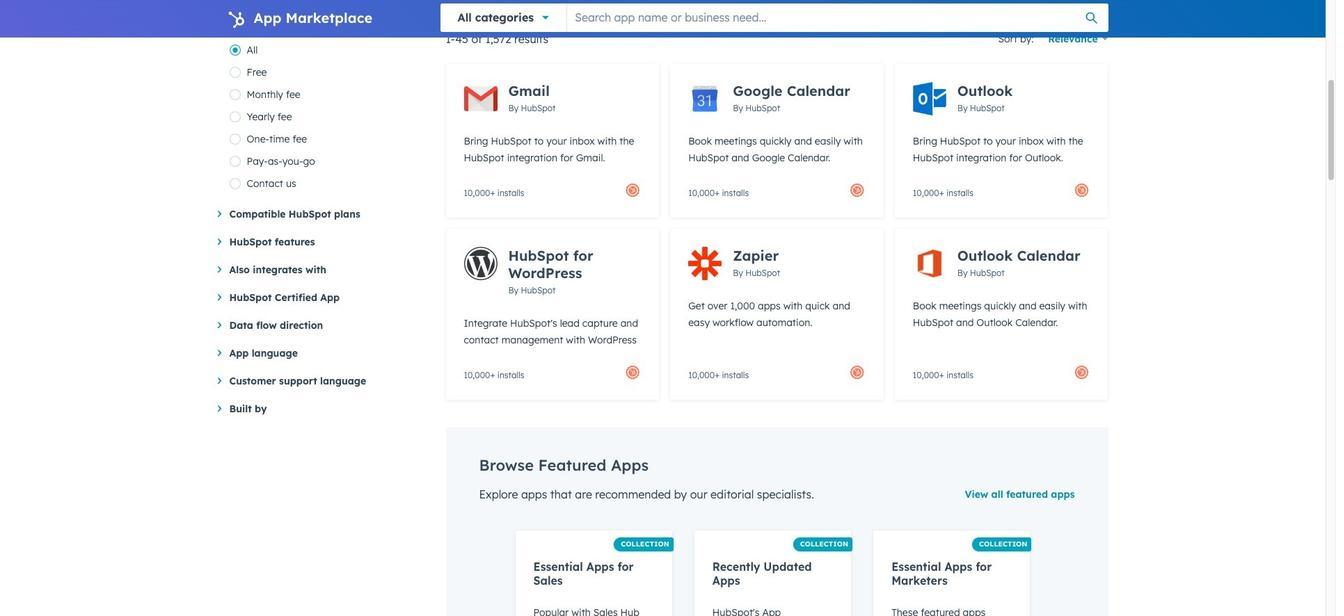 Task type: locate. For each thing, give the bounding box(es) containing it.
5 caret image from the top
[[217, 378, 221, 384]]

2 vertical spatial caret image
[[217, 406, 221, 412]]

1 vertical spatial caret image
[[217, 350, 221, 356]]

3 caret image from the top
[[217, 406, 221, 412]]

0 vertical spatial caret image
[[217, 322, 221, 329]]

caret image
[[217, 211, 221, 217], [217, 239, 221, 245], [217, 267, 221, 273], [217, 294, 221, 301], [217, 378, 221, 384]]

2 caret image from the top
[[217, 239, 221, 245]]

caret image
[[217, 322, 221, 329], [217, 350, 221, 356], [217, 406, 221, 412]]



Task type: describe. For each thing, give the bounding box(es) containing it.
1 caret image from the top
[[217, 211, 221, 217]]

Search app name or business need... search field
[[567, 3, 1108, 31]]

4 caret image from the top
[[217, 294, 221, 301]]

3 caret image from the top
[[217, 267, 221, 273]]

pricing group
[[229, 39, 423, 195]]

2 caret image from the top
[[217, 350, 221, 356]]

1 caret image from the top
[[217, 322, 221, 329]]



Task type: vqa. For each thing, say whether or not it's contained in the screenshot.
Reporting LINK at the left top of the page
no



